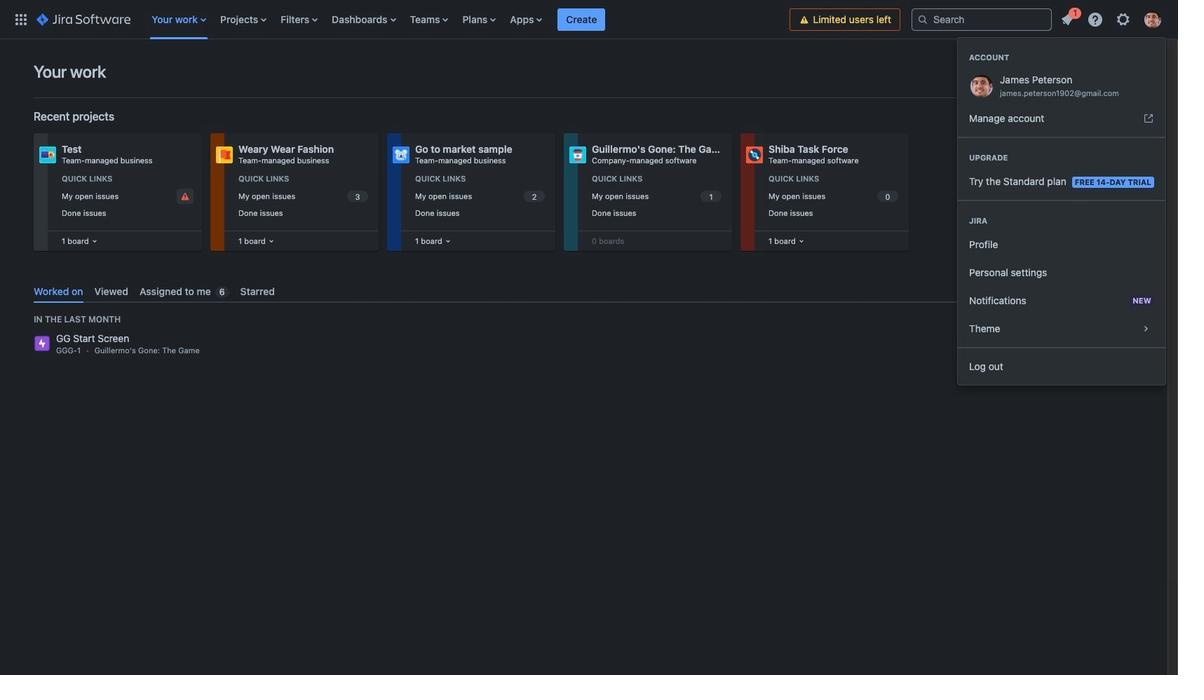 Task type: locate. For each thing, give the bounding box(es) containing it.
primary element
[[8, 0, 790, 39]]

1 horizontal spatial list item
[[1055, 5, 1082, 31]]

1 heading from the top
[[958, 52, 1166, 63]]

tab list
[[28, 280, 1134, 303]]

1 horizontal spatial board image
[[442, 236, 454, 247]]

0 vertical spatial heading
[[958, 52, 1166, 63]]

list
[[145, 0, 790, 39], [958, 5, 1170, 385]]

group
[[958, 38, 1166, 137], [958, 137, 1166, 200]]

board image
[[266, 236, 277, 247], [442, 236, 454, 247], [796, 236, 807, 247]]

list item
[[558, 0, 606, 39], [1055, 5, 1082, 31]]

jira software image
[[36, 11, 131, 28], [36, 11, 131, 28]]

2 heading from the top
[[958, 152, 1166, 163]]

settings image
[[1115, 11, 1132, 28]]

1 vertical spatial heading
[[958, 152, 1166, 163]]

2 vertical spatial heading
[[958, 215, 1166, 227]]

board image
[[89, 236, 100, 247]]

list item inside list
[[1055, 5, 1082, 31]]

0 horizontal spatial list item
[[558, 0, 606, 39]]

None search field
[[912, 8, 1052, 31]]

search image
[[918, 14, 929, 25]]

banner
[[0, 0, 1179, 385]]

heading
[[958, 52, 1166, 63], [958, 152, 1166, 163], [958, 215, 1166, 227]]

0 horizontal spatial board image
[[266, 236, 277, 247]]

2 board image from the left
[[442, 236, 454, 247]]

1 board image from the left
[[266, 236, 277, 247]]

1 group from the top
[[958, 38, 1166, 137]]

2 horizontal spatial board image
[[796, 236, 807, 247]]

appswitcher icon image
[[13, 11, 29, 28]]



Task type: describe. For each thing, give the bounding box(es) containing it.
Search field
[[912, 8, 1052, 31]]

3 heading from the top
[[958, 215, 1166, 227]]

help image
[[1087, 11, 1104, 28]]

your profile and settings image
[[1145, 11, 1162, 28]]

heading for second group from the bottom of the page
[[958, 52, 1166, 63]]

2 group from the top
[[958, 137, 1166, 200]]

0 horizontal spatial list
[[145, 0, 790, 39]]

heading for 1st group from the bottom
[[958, 152, 1166, 163]]

1 horizontal spatial list
[[958, 5, 1170, 385]]

3 board image from the left
[[796, 236, 807, 247]]

notifications image
[[1059, 11, 1076, 28]]



Task type: vqa. For each thing, say whether or not it's contained in the screenshot.
right list item
yes



